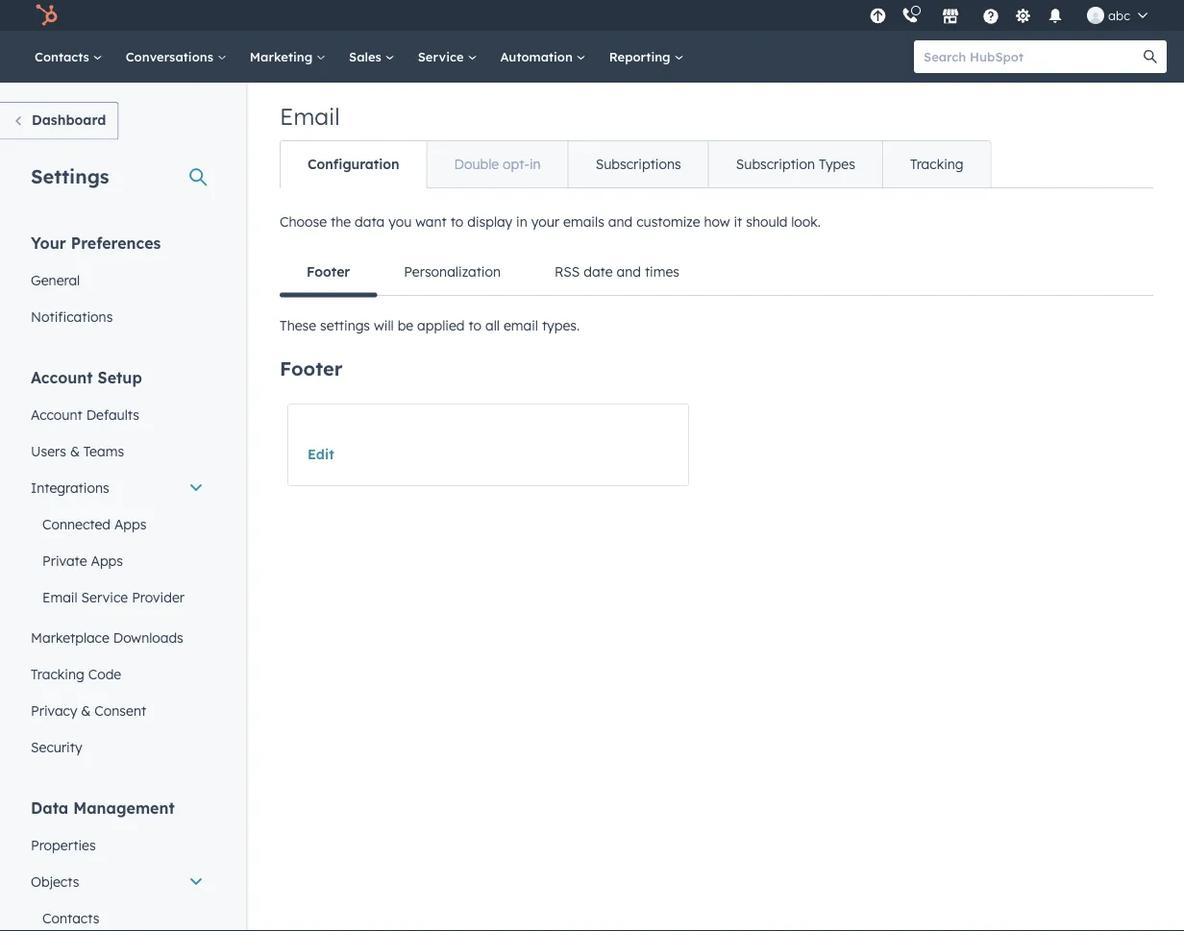 Task type: describe. For each thing, give the bounding box(es) containing it.
0 vertical spatial contacts
[[35, 49, 93, 64]]

marketing
[[250, 49, 316, 64]]

general link
[[19, 262, 215, 299]]

double opt-in link
[[427, 141, 568, 188]]

tracking for tracking
[[911, 156, 964, 173]]

notifications link
[[19, 299, 215, 335]]

upgrade link
[[866, 5, 891, 25]]

help image
[[983, 9, 1000, 26]]

0 vertical spatial contacts link
[[23, 31, 114, 83]]

look.
[[792, 213, 821, 230]]

privacy & consent link
[[19, 693, 215, 729]]

security link
[[19, 729, 215, 766]]

to for applied
[[469, 317, 482, 334]]

rss date and times link
[[528, 249, 707, 295]]

general
[[31, 272, 80, 288]]

abc
[[1109, 7, 1131, 23]]

account setup element
[[19, 367, 215, 766]]

help button
[[975, 0, 1008, 31]]

upgrade image
[[870, 8, 887, 25]]

security
[[31, 739, 82, 756]]

and inside navigation
[[617, 263, 641, 280]]

footer link
[[280, 249, 377, 298]]

marketplace
[[31, 629, 109, 646]]

abc button
[[1076, 0, 1160, 31]]

privacy
[[31, 702, 77, 719]]

reporting
[[609, 49, 675, 64]]

data management
[[31, 799, 175, 818]]

your preferences element
[[19, 232, 215, 335]]

hubspot image
[[35, 4, 58, 27]]

private
[[42, 552, 87, 569]]

account defaults link
[[19, 397, 215, 433]]

preferences
[[71, 233, 161, 252]]

edit button
[[308, 446, 334, 463]]

integrations button
[[19, 470, 215, 506]]

settings link
[[1012, 5, 1036, 25]]

service inside account setup element
[[81, 589, 128, 606]]

account for account defaults
[[31, 406, 82, 423]]

service inside 'link'
[[418, 49, 468, 64]]

calling icon image
[[902, 7, 919, 25]]

emails
[[564, 213, 605, 230]]

conversations
[[126, 49, 217, 64]]

reporting link
[[598, 31, 696, 83]]

apps for private apps
[[91, 552, 123, 569]]

will
[[374, 317, 394, 334]]

settings
[[320, 317, 370, 334]]

sales
[[349, 49, 385, 64]]

properties link
[[19, 827, 215, 864]]

dashboard link
[[0, 102, 119, 140]]

dashboard
[[32, 112, 106, 128]]

customize
[[637, 213, 701, 230]]

email service provider link
[[19, 579, 215, 616]]

abc menu
[[865, 0, 1162, 31]]

tracking code
[[31, 666, 121, 683]]

how
[[704, 213, 730, 230]]

types
[[819, 156, 856, 173]]

& for users
[[70, 443, 80, 460]]

provider
[[132, 589, 185, 606]]

settings image
[[1015, 8, 1032, 25]]

connected
[[42, 516, 111, 533]]

0 vertical spatial and
[[608, 213, 633, 230]]

downloads
[[113, 629, 183, 646]]

your preferences
[[31, 233, 161, 252]]

conversations link
[[114, 31, 238, 83]]

it
[[734, 213, 743, 230]]

hubspot link
[[23, 4, 72, 27]]

tracking code link
[[19, 656, 215, 693]]

should
[[746, 213, 788, 230]]

search image
[[1144, 50, 1158, 63]]

connected apps link
[[19, 506, 215, 543]]

account defaults
[[31, 406, 139, 423]]

subscriptions
[[596, 156, 682, 173]]

rss
[[555, 263, 580, 280]]

private apps link
[[19, 543, 215, 579]]

display
[[468, 213, 513, 230]]

the
[[331, 213, 351, 230]]

choose
[[280, 213, 327, 230]]

data management element
[[19, 798, 215, 932]]

& for privacy
[[81, 702, 91, 719]]

automation
[[500, 49, 577, 64]]

code
[[88, 666, 121, 683]]

properties
[[31, 837, 96, 854]]

your
[[31, 233, 66, 252]]

notifications image
[[1047, 9, 1065, 26]]



Task type: vqa. For each thing, say whether or not it's contained in the screenshot.
fifth Press to sort. image from right
no



Task type: locate. For each thing, give the bounding box(es) containing it.
apps down integrations button
[[114, 516, 147, 533]]

in left the your
[[516, 213, 528, 230]]

0 horizontal spatial &
[[70, 443, 80, 460]]

be
[[398, 317, 414, 334]]

subscription types
[[736, 156, 856, 173]]

search button
[[1135, 40, 1167, 73]]

email for email service provider
[[42, 589, 78, 606]]

2 navigation from the top
[[280, 249, 1154, 298]]

email inside account setup element
[[42, 589, 78, 606]]

all
[[486, 317, 500, 334]]

apps for connected apps
[[114, 516, 147, 533]]

0 vertical spatial apps
[[114, 516, 147, 533]]

sales link
[[338, 31, 406, 83]]

1 horizontal spatial to
[[469, 317, 482, 334]]

1 vertical spatial footer
[[280, 357, 343, 381]]

footer down the
[[307, 263, 350, 280]]

tracking link
[[883, 141, 991, 188]]

settings
[[31, 164, 109, 188]]

and
[[608, 213, 633, 230], [617, 263, 641, 280]]

want
[[416, 213, 447, 230]]

opt-
[[503, 156, 530, 173]]

0 horizontal spatial email
[[42, 589, 78, 606]]

to for want
[[451, 213, 464, 230]]

0 vertical spatial service
[[418, 49, 468, 64]]

1 account from the top
[[31, 368, 93, 387]]

& right the users
[[70, 443, 80, 460]]

1 vertical spatial email
[[42, 589, 78, 606]]

0 vertical spatial tracking
[[911, 156, 964, 173]]

email for email
[[280, 102, 340, 131]]

tracking inside account setup element
[[31, 666, 84, 683]]

1 horizontal spatial &
[[81, 702, 91, 719]]

footer
[[307, 263, 350, 280], [280, 357, 343, 381]]

0 vertical spatial in
[[530, 156, 541, 173]]

privacy & consent
[[31, 702, 146, 719]]

to left all
[[469, 317, 482, 334]]

in inside double opt-in link
[[530, 156, 541, 173]]

subscription types link
[[708, 141, 883, 188]]

1 vertical spatial to
[[469, 317, 482, 334]]

0 vertical spatial email
[[280, 102, 340, 131]]

0 vertical spatial to
[[451, 213, 464, 230]]

1 vertical spatial navigation
[[280, 249, 1154, 298]]

footer down these
[[280, 357, 343, 381]]

marketplace downloads link
[[19, 620, 215, 656]]

navigation containing configuration
[[280, 140, 992, 188]]

double
[[454, 156, 499, 173]]

navigation for email
[[280, 140, 992, 188]]

data
[[31, 799, 69, 818]]

defaults
[[86, 406, 139, 423]]

Search HubSpot search field
[[914, 40, 1150, 73]]

email
[[504, 317, 538, 334]]

subscription
[[736, 156, 816, 173]]

1 horizontal spatial service
[[418, 49, 468, 64]]

personalization
[[404, 263, 501, 280]]

0 horizontal spatial tracking
[[31, 666, 84, 683]]

1 vertical spatial account
[[31, 406, 82, 423]]

objects button
[[19, 864, 215, 901]]

rss date and times
[[555, 263, 680, 280]]

1 navigation from the top
[[280, 140, 992, 188]]

consent
[[95, 702, 146, 719]]

in up the your
[[530, 156, 541, 173]]

1 horizontal spatial in
[[530, 156, 541, 173]]

0 vertical spatial account
[[31, 368, 93, 387]]

contacts down objects
[[42, 910, 99, 927]]

contacts link
[[23, 31, 114, 83], [19, 901, 215, 932]]

email
[[280, 102, 340, 131], [42, 589, 78, 606]]

& right privacy
[[81, 702, 91, 719]]

to right 'want'
[[451, 213, 464, 230]]

0 vertical spatial navigation
[[280, 140, 992, 188]]

objects
[[31, 874, 79, 890]]

types.
[[542, 317, 580, 334]]

double opt-in
[[454, 156, 541, 173]]

0 vertical spatial footer
[[307, 263, 350, 280]]

account up the users
[[31, 406, 82, 423]]

service
[[418, 49, 468, 64], [81, 589, 128, 606]]

1 vertical spatial contacts
[[42, 910, 99, 927]]

date
[[584, 263, 613, 280]]

connected apps
[[42, 516, 147, 533]]

marketplaces image
[[942, 9, 960, 26]]

0 vertical spatial &
[[70, 443, 80, 460]]

1 horizontal spatial tracking
[[911, 156, 964, 173]]

0 horizontal spatial in
[[516, 213, 528, 230]]

navigation down how
[[280, 249, 1154, 298]]

0 horizontal spatial service
[[81, 589, 128, 606]]

setup
[[98, 368, 142, 387]]

edit
[[308, 446, 334, 463]]

private apps
[[42, 552, 123, 569]]

contacts link down hubspot link
[[23, 31, 114, 83]]

account up account defaults
[[31, 368, 93, 387]]

1 vertical spatial &
[[81, 702, 91, 719]]

personalization link
[[377, 249, 528, 295]]

to
[[451, 213, 464, 230], [469, 317, 482, 334]]

contacts down hubspot link
[[35, 49, 93, 64]]

navigation
[[280, 140, 992, 188], [280, 249, 1154, 298]]

contacts inside the data management element
[[42, 910, 99, 927]]

0 horizontal spatial to
[[451, 213, 464, 230]]

and right emails
[[608, 213, 633, 230]]

users & teams
[[31, 443, 124, 460]]

1 vertical spatial in
[[516, 213, 528, 230]]

automation link
[[489, 31, 598, 83]]

marketplaces button
[[931, 0, 971, 31]]

contacts
[[35, 49, 93, 64], [42, 910, 99, 927]]

email down private
[[42, 589, 78, 606]]

1 vertical spatial contacts link
[[19, 901, 215, 932]]

gary orlando image
[[1088, 7, 1105, 24]]

teams
[[84, 443, 124, 460]]

tracking
[[911, 156, 964, 173], [31, 666, 84, 683]]

times
[[645, 263, 680, 280]]

1 vertical spatial apps
[[91, 552, 123, 569]]

1 vertical spatial service
[[81, 589, 128, 606]]

marketing link
[[238, 31, 338, 83]]

you
[[389, 213, 412, 230]]

email down marketing link
[[280, 102, 340, 131]]

and right date
[[617, 263, 641, 280]]

navigation containing footer
[[280, 249, 1154, 298]]

notifications
[[31, 308, 113, 325]]

account
[[31, 368, 93, 387], [31, 406, 82, 423]]

notifications button
[[1040, 0, 1072, 31]]

service link
[[406, 31, 489, 83]]

1 vertical spatial and
[[617, 263, 641, 280]]

configuration link
[[281, 141, 427, 188]]

&
[[70, 443, 80, 460], [81, 702, 91, 719]]

account for account setup
[[31, 368, 93, 387]]

email service provider
[[42, 589, 185, 606]]

choose the data you want to display in your emails and customize how it should look.
[[280, 213, 821, 230]]

management
[[73, 799, 175, 818]]

calling icon button
[[894, 3, 927, 28]]

apps
[[114, 516, 147, 533], [91, 552, 123, 569]]

these settings will be applied to all email types.
[[280, 317, 580, 334]]

1 vertical spatial tracking
[[31, 666, 84, 683]]

these
[[280, 317, 317, 334]]

users & teams link
[[19, 433, 215, 470]]

service down the private apps link
[[81, 589, 128, 606]]

apps up email service provider in the bottom left of the page
[[91, 552, 123, 569]]

your
[[532, 213, 560, 230]]

configuration
[[308, 156, 400, 173]]

contacts link down properties link
[[19, 901, 215, 932]]

navigation up customize
[[280, 140, 992, 188]]

2 account from the top
[[31, 406, 82, 423]]

service right sales link
[[418, 49, 468, 64]]

marketplace downloads
[[31, 629, 183, 646]]

tracking for tracking code
[[31, 666, 84, 683]]

users
[[31, 443, 66, 460]]

navigation for choose the data you want to display in your emails and customize how it should look.
[[280, 249, 1154, 298]]

1 horizontal spatial email
[[280, 102, 340, 131]]



